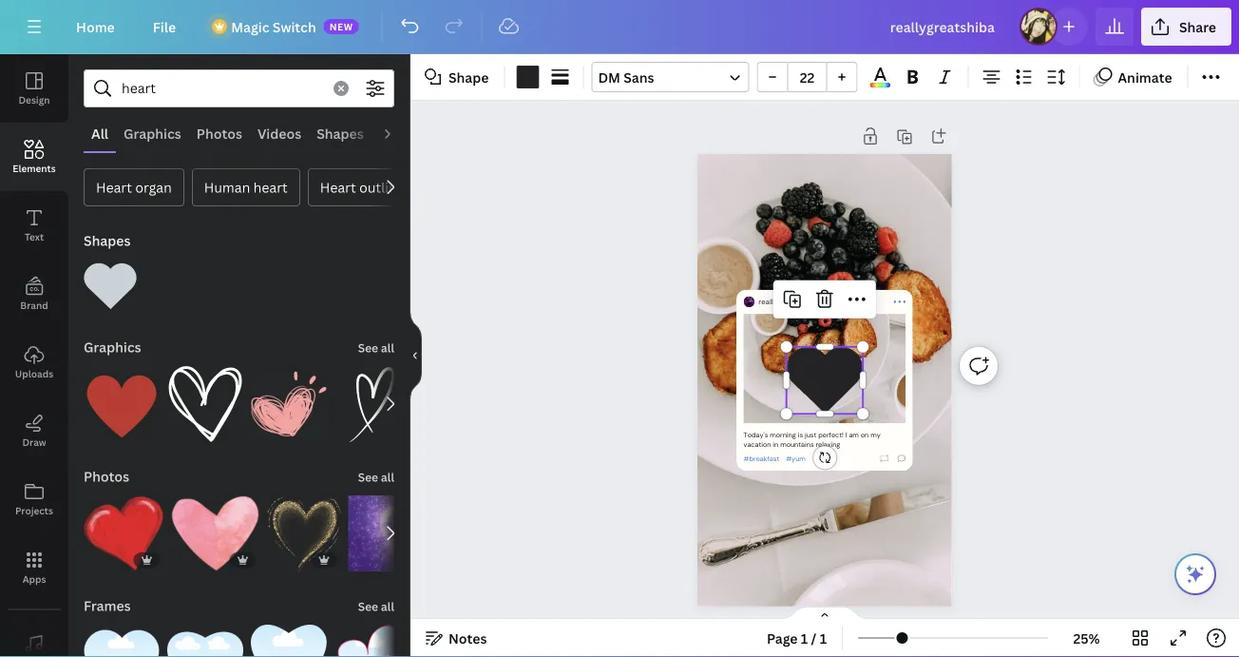 Task type: describe. For each thing, give the bounding box(es) containing it.
/
[[812, 629, 817, 647]]

notes button
[[418, 623, 495, 653]]

bubble image
[[899, 455, 906, 462]]

uploads button
[[0, 328, 68, 397]]

refresh outline image
[[881, 455, 889, 462]]

perfect!
[[819, 430, 844, 439]]

videos
[[258, 124, 302, 142]]

all for graphics
[[381, 340, 395, 356]]

– – number field
[[794, 68, 821, 86]]

in
[[774, 440, 779, 449]]

human
[[204, 178, 250, 196]]

#232326 image
[[517, 66, 540, 88]]

elements button
[[0, 123, 68, 191]]

see all button for photos
[[356, 457, 397, 495]]

file
[[153, 18, 176, 36]]

0 vertical spatial photos button
[[189, 115, 250, 151]]

red heart cutout image
[[84, 495, 164, 571]]

shapes button
[[309, 115, 372, 151]]

relaxing
[[816, 440, 841, 449]]

see all for photos
[[358, 469, 395, 485]]

see all for graphics
[[358, 340, 395, 356]]

animate
[[1119, 68, 1173, 86]]

elements
[[13, 162, 56, 174]]

heart image
[[84, 260, 137, 313]]

frames
[[84, 597, 131, 615]]

show pages image
[[780, 606, 871, 621]]

heart outline button
[[308, 168, 417, 206]]

0 vertical spatial photos
[[197, 124, 242, 142]]

brand button
[[0, 260, 68, 328]]

share button
[[1142, 8, 1232, 46]]

new
[[330, 20, 354, 33]]

1 1 from the left
[[801, 629, 808, 647]]

audio
[[379, 124, 417, 142]]

shape button
[[418, 62, 497, 92]]

0 vertical spatial graphics button
[[116, 115, 189, 151]]

Search elements search field
[[122, 70, 322, 106]]

organ
[[135, 178, 172, 196]]

gold heart image
[[267, 495, 341, 571]]

see for photos
[[358, 469, 378, 485]]

all for photos
[[381, 469, 395, 485]]

magic
[[231, 18, 270, 36]]

is
[[799, 430, 804, 439]]

canva assistant image
[[1185, 563, 1208, 586]]

just
[[806, 430, 817, 439]]

0 horizontal spatial shapes
[[84, 232, 131, 250]]

heart organ
[[96, 178, 172, 196]]

human heart
[[204, 178, 288, 196]]

pink watercolor heart image
[[171, 495, 260, 571]]

0 vertical spatial graphics
[[124, 124, 181, 142]]

page
[[767, 629, 798, 647]]

file button
[[138, 8, 191, 46]]

on
[[861, 430, 870, 439]]

morning
[[771, 430, 797, 439]]

projects
[[15, 504, 53, 517]]

shapes inside shapes button
[[317, 124, 364, 142]]

outline
[[360, 178, 405, 196]]

text button
[[0, 191, 68, 260]]

magic switch
[[231, 18, 316, 36]]

heart organ button
[[84, 168, 184, 206]]

see all button for graphics
[[356, 328, 397, 366]]

heart for heart outline
[[320, 178, 356, 196]]

all for frames
[[381, 599, 395, 614]]

share
[[1180, 18, 1217, 36]]

red heart shape image
[[84, 366, 160, 442]]

beautiful glowing love heart shape abstract light particles sparkle - abstract background texture image
[[349, 495, 484, 571]]

see for graphics
[[358, 340, 378, 356]]

brand
[[20, 299, 48, 311]]



Task type: vqa. For each thing, say whether or not it's contained in the screenshot.
2nd Heart Frame image from the right
yes



Task type: locate. For each thing, give the bounding box(es) containing it.
1 horizontal spatial 1
[[820, 629, 827, 647]]

0 vertical spatial see all button
[[356, 328, 397, 366]]

1 vertical spatial photos button
[[82, 457, 131, 495]]

1 horizontal spatial shapes
[[317, 124, 364, 142]]

design
[[18, 93, 50, 106]]

shapes
[[317, 124, 364, 142], [84, 232, 131, 250]]

projects button
[[0, 465, 68, 533]]

mountains
[[781, 440, 815, 449]]

1 vertical spatial graphics
[[84, 338, 141, 356]]

all
[[381, 340, 395, 356], [381, 469, 395, 485], [381, 599, 395, 614]]

sans
[[624, 68, 655, 86]]

apps button
[[0, 533, 68, 602]]

#breakfast
[[744, 454, 780, 463]]

2 vertical spatial see all button
[[356, 587, 397, 625]]

2 vertical spatial see
[[358, 599, 378, 614]]

1 horizontal spatial photos
[[197, 124, 242, 142]]

hand drawn heart image
[[251, 366, 327, 442]]

see all button right gold heart image
[[356, 457, 397, 495]]

switch
[[273, 18, 316, 36]]

photos
[[197, 124, 242, 142], [84, 467, 129, 485]]

see all left hide image
[[358, 340, 395, 356]]

1 vertical spatial photos
[[84, 467, 129, 485]]

Design title text field
[[876, 8, 1013, 46]]

0 horizontal spatial heart
[[96, 178, 132, 196]]

1 all from the top
[[381, 340, 395, 356]]

animate button
[[1088, 62, 1181, 92]]

2 heart from the left
[[320, 178, 356, 196]]

see all for frames
[[358, 599, 395, 614]]

photos button
[[189, 115, 250, 151], [82, 457, 131, 495]]

#232326 image
[[517, 66, 540, 88]]

human heart button
[[192, 168, 300, 206]]

3 see all from the top
[[358, 599, 395, 614]]

heart frame image right basic heart frame image
[[335, 625, 411, 657]]

notes
[[449, 629, 487, 647]]

1 vertical spatial see all
[[358, 469, 395, 485]]

photos down 'search elements' search field on the top left of the page
[[197, 124, 242, 142]]

frames button
[[82, 587, 133, 625]]

see all down beautiful glowing love heart shape abstract light particles sparkle - abstract background texture image
[[358, 599, 395, 614]]

hide image
[[410, 310, 422, 401]]

shape
[[449, 68, 489, 86]]

all
[[91, 124, 108, 142]]

all button
[[84, 115, 116, 151]]

1 see from the top
[[358, 340, 378, 356]]

see all button down beautiful glowing love heart shape abstract light particles sparkle - abstract background texture image
[[356, 587, 397, 625]]

1 horizontal spatial heart frame image
[[335, 625, 411, 657]]

uploads
[[15, 367, 53, 380]]

2 vertical spatial all
[[381, 599, 395, 614]]

1 heart frame image from the left
[[84, 625, 160, 657]]

group
[[757, 62, 858, 92], [84, 248, 137, 313], [84, 355, 160, 442], [167, 355, 243, 442], [251, 355, 327, 442], [84, 484, 164, 571], [171, 484, 260, 571], [267, 484, 341, 571], [349, 495, 484, 571], [84, 613, 160, 657], [167, 613, 243, 657], [251, 613, 327, 657], [335, 625, 411, 657]]

25% button
[[1056, 623, 1118, 653]]

1 vertical spatial shapes
[[84, 232, 131, 250]]

graphics
[[124, 124, 181, 142], [84, 338, 141, 356]]

main menu bar
[[0, 0, 1240, 54]]

reallygreatshiba
[[759, 297, 816, 306]]

heart outline
[[320, 178, 405, 196]]

heart inside 'button'
[[320, 178, 356, 196]]

home link
[[61, 8, 130, 46]]

see down beautiful glowing love heart shape abstract light particles sparkle - abstract background texture image
[[358, 599, 378, 614]]

0 vertical spatial shapes
[[317, 124, 364, 142]]

0 horizontal spatial heart frame image
[[84, 625, 160, 657]]

1 vertical spatial all
[[381, 469, 395, 485]]

see all button for frames
[[356, 587, 397, 625]]

heart
[[96, 178, 132, 196], [320, 178, 356, 196]]

shapes up heart image
[[84, 232, 131, 250]]

0 vertical spatial see all
[[358, 340, 395, 356]]

graphics button
[[116, 115, 189, 151], [82, 328, 143, 366]]

all left hide image
[[381, 340, 395, 356]]

graphics right all button
[[124, 124, 181, 142]]

1 see all button from the top
[[356, 328, 397, 366]]

1 see all from the top
[[358, 340, 395, 356]]

photos button down red heart shape image
[[82, 457, 131, 495]]

photos button down 'search elements' search field on the top left of the page
[[189, 115, 250, 151]]

draw button
[[0, 397, 68, 465]]

see all button
[[356, 328, 397, 366], [356, 457, 397, 495], [356, 587, 397, 625]]

puzzle heart photo holder image
[[167, 625, 243, 657]]

see left hide image
[[358, 340, 378, 356]]

side panel tab list
[[0, 54, 68, 657]]

2 all from the top
[[381, 469, 395, 485]]

graphics button down heart image
[[82, 328, 143, 366]]

2 1 from the left
[[820, 629, 827, 647]]

all down beautiful glowing love heart shape abstract light particles sparkle - abstract background texture image
[[381, 599, 395, 614]]

heart left organ
[[96, 178, 132, 196]]

text
[[25, 230, 44, 243]]

design button
[[0, 54, 68, 123]]

dm sans button
[[592, 62, 750, 92]]

basic heart frame image
[[251, 625, 327, 657]]

am
[[850, 430, 860, 439]]

apps
[[22, 572, 46, 585]]

graphics up red heart shape image
[[84, 338, 141, 356]]

videos button
[[250, 115, 309, 151]]

graphics button right all
[[116, 115, 189, 151]]

see all button left hide image
[[356, 328, 397, 366]]

dm
[[599, 68, 621, 86]]

all up beautiful glowing love heart shape abstract light particles sparkle - abstract background texture image
[[381, 469, 395, 485]]

1 horizontal spatial heart
[[320, 178, 356, 196]]

1
[[801, 629, 808, 647], [820, 629, 827, 647]]

audio button
[[372, 115, 425, 151]]

1 right /
[[820, 629, 827, 647]]

see
[[358, 340, 378, 356], [358, 469, 378, 485], [358, 599, 378, 614]]

2 heart frame image from the left
[[335, 625, 411, 657]]

home
[[76, 18, 115, 36]]

0 horizontal spatial photos button
[[82, 457, 131, 495]]

i
[[846, 430, 848, 439]]

1 vertical spatial graphics button
[[82, 328, 143, 366]]

1 horizontal spatial photos button
[[189, 115, 250, 151]]

draw
[[22, 436, 46, 448]]

see all
[[358, 340, 395, 356], [358, 469, 395, 485], [358, 599, 395, 614]]

page 1 / 1
[[767, 629, 827, 647]]

3 see all button from the top
[[356, 587, 397, 625]]

1 vertical spatial see all button
[[356, 457, 397, 495]]

25%
[[1074, 629, 1101, 647]]

0 horizontal spatial 1
[[801, 629, 808, 647]]

1 heart from the left
[[96, 178, 132, 196]]

dm sans
[[599, 68, 655, 86]]

0 vertical spatial see
[[358, 340, 378, 356]]

heart inside button
[[96, 178, 132, 196]]

2 vertical spatial see all
[[358, 599, 395, 614]]

today's morning is just perfect! i am on my vacation in mountains relaxing #breakfast #yum
[[744, 430, 881, 463]]

2 see all button from the top
[[356, 457, 397, 495]]

2 see from the top
[[358, 469, 378, 485]]

see up beautiful glowing love heart shape abstract light particles sparkle - abstract background texture image
[[358, 469, 378, 485]]

shapes left audio button
[[317, 124, 364, 142]]

heart frame image
[[84, 625, 160, 657], [335, 625, 411, 657]]

heart left outline at the top of page
[[320, 178, 356, 196]]

heart
[[254, 178, 288, 196]]

heart for heart organ
[[96, 178, 132, 196]]

1 left /
[[801, 629, 808, 647]]

today's
[[744, 430, 769, 439]]

see all up beautiful glowing love heart shape abstract light particles sparkle - abstract background texture image
[[358, 469, 395, 485]]

photos up red heart cutout image
[[84, 467, 129, 485]]

3 all from the top
[[381, 599, 395, 614]]

0 vertical spatial all
[[381, 340, 395, 356]]

#yum
[[787, 454, 806, 463]]

heart frame image down frames
[[84, 625, 160, 657]]

0 horizontal spatial photos
[[84, 467, 129, 485]]

color range image
[[871, 83, 891, 87]]

my
[[871, 430, 881, 439]]

see for frames
[[358, 599, 378, 614]]

2 see all from the top
[[358, 469, 395, 485]]

vacation
[[744, 440, 772, 449]]

3 see from the top
[[358, 599, 378, 614]]

1 vertical spatial see
[[358, 469, 378, 485]]



